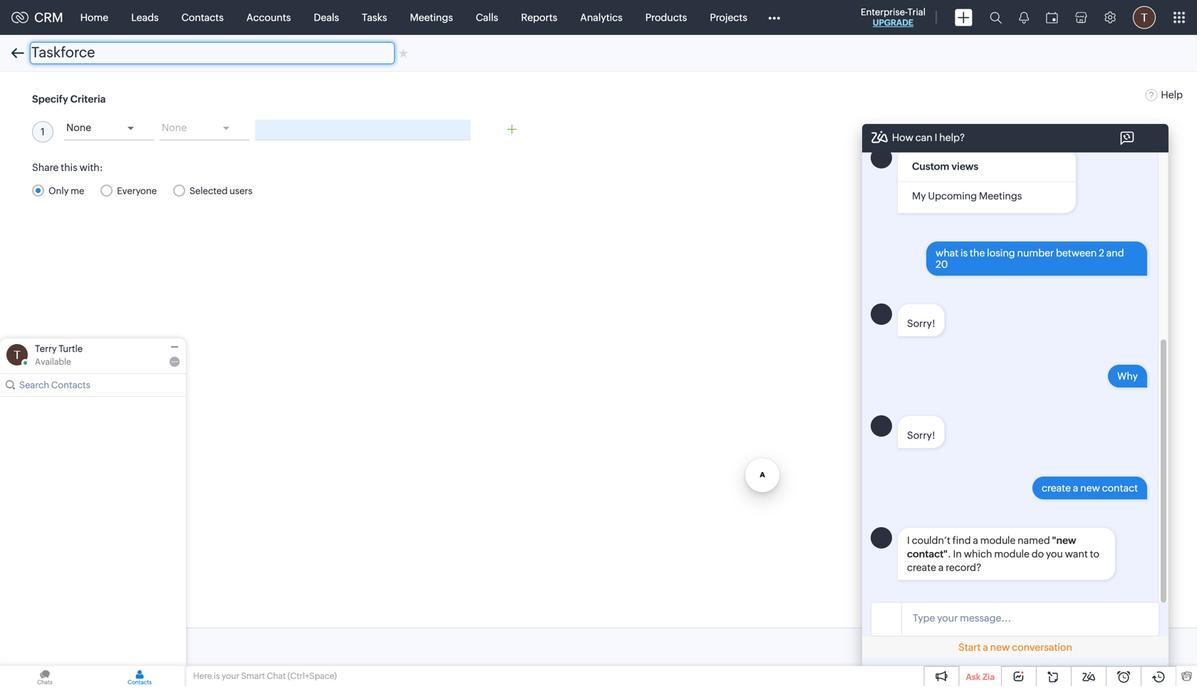 Task type: vqa. For each thing, say whether or not it's contained in the screenshot.
Selected
yes



Task type: locate. For each thing, give the bounding box(es) containing it.
0 horizontal spatial new
[[991, 642, 1010, 653]]

0 vertical spatial i
[[935, 132, 938, 143]]

0 vertical spatial is
[[961, 247, 968, 259]]

contacts
[[182, 12, 224, 23]]

home link
[[69, 0, 120, 35]]

create menu image
[[955, 9, 973, 26]]

1 horizontal spatial i
[[935, 132, 938, 143]]

new
[[1081, 483, 1101, 494], [991, 642, 1010, 653]]

0 horizontal spatial none
[[66, 122, 91, 133]]

0 horizontal spatial meetings
[[410, 12, 453, 23]]

none
[[66, 122, 91, 133], [162, 122, 187, 133]]

which
[[964, 549, 993, 560]]

meetings right upcoming
[[979, 190, 1023, 202]]

a down contact"
[[939, 562, 944, 574]]

2 none from the left
[[162, 122, 187, 133]]

search image
[[990, 11, 1002, 24]]

custom
[[913, 161, 950, 172]]

profile image
[[1134, 6, 1156, 29]]

1 vertical spatial create
[[908, 562, 937, 574]]

0 horizontal spatial is
[[214, 672, 220, 681]]

0 vertical spatial meetings
[[410, 12, 453, 23]]

1 horizontal spatial is
[[961, 247, 968, 259]]

couldn't
[[912, 535, 951, 547]]

tasks
[[362, 12, 387, 23]]

is left your
[[214, 672, 220, 681]]

i
[[935, 132, 938, 143], [908, 535, 910, 547]]

upgrade
[[873, 18, 914, 27]]

trial
[[908, 7, 926, 17]]

help link
[[1146, 89, 1183, 101]]

none field down criteria
[[64, 118, 154, 140]]

create down contact"
[[908, 562, 937, 574]]

how can i help?
[[892, 132, 966, 143]]

2 none field from the left
[[160, 118, 250, 140]]

1 horizontal spatial meetings
[[979, 190, 1023, 202]]

1 horizontal spatial none field
[[160, 118, 250, 140]]

1 vertical spatial module
[[995, 549, 1030, 560]]

with:
[[79, 162, 103, 173]]

projects
[[710, 12, 748, 23]]

search element
[[982, 0, 1011, 35]]

None text field
[[30, 42, 395, 64], [255, 120, 471, 140], [30, 42, 395, 64], [255, 120, 471, 140]]

is left the
[[961, 247, 968, 259]]

module down named
[[995, 549, 1030, 560]]

Search Contacts text field
[[19, 374, 168, 396]]

i right can
[[935, 132, 938, 143]]

None submit
[[32, 636, 83, 659]]

none field up selected at the left top
[[160, 118, 250, 140]]

only
[[48, 186, 69, 196]]

new left contact
[[1081, 483, 1101, 494]]

1 sorry! from the top
[[908, 318, 936, 329]]

new for contact
[[1081, 483, 1101, 494]]

conversation
[[1012, 642, 1073, 653]]

and
[[1107, 247, 1125, 259]]

my upcoming meetings
[[913, 190, 1023, 202]]

named
[[1018, 535, 1051, 547]]

upcoming
[[928, 190, 977, 202]]

meetings left calls link
[[410, 12, 453, 23]]

None field
[[64, 118, 154, 140], [160, 118, 250, 140]]

what is the losing number between 2 and 20
[[936, 247, 1125, 270]]

i left couldn't
[[908, 535, 910, 547]]

mark as favorite image
[[399, 47, 408, 59]]

products
[[646, 12, 687, 23]]

projects link
[[699, 0, 759, 35]]

0 horizontal spatial i
[[908, 535, 910, 547]]

want
[[1065, 549, 1088, 560]]

to
[[1090, 549, 1100, 560]]

1 vertical spatial sorry!
[[908, 430, 936, 441]]

share this with:
[[32, 162, 103, 173]]

1 vertical spatial new
[[991, 642, 1010, 653]]

ask
[[966, 673, 981, 682]]

in
[[954, 549, 962, 560]]

contact
[[1103, 483, 1138, 494]]

share
[[32, 162, 59, 173]]

a inside the . in which module do you want to create a record?
[[939, 562, 944, 574]]

enterprise-trial upgrade
[[861, 7, 926, 27]]

do
[[1032, 549, 1044, 560]]

me
[[71, 186, 84, 196]]

views
[[952, 161, 979, 172]]

what
[[936, 247, 959, 259]]

20
[[936, 259, 948, 270]]

chats image
[[0, 667, 90, 687]]

1 vertical spatial meetings
[[979, 190, 1023, 202]]

0 horizontal spatial none field
[[64, 118, 154, 140]]

why
[[1118, 371, 1138, 382]]

is inside 'what is the losing number between 2 and 20'
[[961, 247, 968, 259]]

0 horizontal spatial create
[[908, 562, 937, 574]]

.
[[948, 549, 952, 560]]

1 none from the left
[[66, 122, 91, 133]]

custom views
[[913, 161, 979, 172]]

module up the . in which module do you want to create a record?
[[981, 535, 1016, 547]]

1 horizontal spatial create
[[1042, 483, 1071, 494]]

accounts link
[[235, 0, 302, 35]]

sorry!
[[908, 318, 936, 329], [908, 430, 936, 441]]

help?
[[940, 132, 966, 143]]

criteria
[[70, 93, 106, 105]]

new right start
[[991, 642, 1010, 653]]

module
[[981, 535, 1016, 547], [995, 549, 1030, 560]]

a
[[1073, 483, 1079, 494], [973, 535, 979, 547], [939, 562, 944, 574], [983, 642, 989, 653]]

Type your message... text field
[[903, 611, 1159, 628]]

calls
[[476, 12, 498, 23]]

contacts image
[[95, 667, 185, 687]]

. in which module do you want to create a record?
[[908, 549, 1100, 574]]

0 vertical spatial create
[[1042, 483, 1071, 494]]

chat
[[267, 672, 286, 681]]

create up "new
[[1042, 483, 1071, 494]]

create
[[1042, 483, 1071, 494], [908, 562, 937, 574]]

meetings
[[410, 12, 453, 23], [979, 190, 1023, 202]]

0 vertical spatial sorry!
[[908, 318, 936, 329]]

a left contact
[[1073, 483, 1079, 494]]

0 vertical spatial new
[[1081, 483, 1101, 494]]

enterprise-
[[861, 7, 908, 17]]

1 horizontal spatial new
[[1081, 483, 1101, 494]]

leads link
[[120, 0, 170, 35]]

1 vertical spatial is
[[214, 672, 220, 681]]

1 horizontal spatial none
[[162, 122, 187, 133]]

number
[[1018, 247, 1055, 259]]

here
[[193, 672, 212, 681]]

is
[[961, 247, 968, 259], [214, 672, 220, 681]]

i couldn't find a module named
[[908, 535, 1053, 547]]

None button
[[91, 636, 154, 659]]



Task type: describe. For each thing, give the bounding box(es) containing it.
"new contact"
[[908, 535, 1077, 560]]

home
[[80, 12, 108, 23]]

1 none field from the left
[[64, 118, 154, 140]]

2
[[1099, 247, 1105, 259]]

leads
[[131, 12, 159, 23]]

turtle
[[59, 344, 83, 354]]

a right start
[[983, 642, 989, 653]]

profile element
[[1125, 0, 1165, 35]]

your
[[222, 672, 239, 681]]

specify
[[32, 93, 68, 105]]

reports link
[[510, 0, 569, 35]]

accounts
[[247, 12, 291, 23]]

is for here
[[214, 672, 220, 681]]

calls link
[[465, 0, 510, 35]]

zia
[[983, 673, 995, 682]]

this
[[61, 162, 77, 173]]

reports
[[521, 12, 558, 23]]

ask zia
[[966, 673, 995, 682]]

my
[[913, 190, 926, 202]]

a up "which"
[[973, 535, 979, 547]]

analytics
[[580, 12, 623, 23]]

crm link
[[11, 10, 63, 25]]

find
[[953, 535, 971, 547]]

here is your smart chat (ctrl+space)
[[193, 672, 337, 681]]

module inside the . in which module do you want to create a record?
[[995, 549, 1030, 560]]

can
[[916, 132, 933, 143]]

tasks link
[[351, 0, 399, 35]]

analytics link
[[569, 0, 634, 35]]

smart
[[241, 672, 265, 681]]

create menu element
[[947, 0, 982, 35]]

create a new contact
[[1042, 483, 1138, 494]]

terry turtle
[[35, 344, 83, 354]]

Other Modules field
[[759, 6, 790, 29]]

2 sorry! from the top
[[908, 430, 936, 441]]

selected users
[[190, 186, 253, 196]]

"new
[[1053, 535, 1077, 547]]

help
[[1162, 89, 1183, 101]]

everyone
[[117, 186, 157, 196]]

create inside the . in which module do you want to create a record?
[[908, 562, 937, 574]]

start
[[959, 642, 981, 653]]

contacts link
[[170, 0, 235, 35]]

logo image
[[11, 12, 29, 23]]

new for conversation
[[991, 642, 1010, 653]]

only me
[[48, 186, 84, 196]]

record?
[[946, 562, 982, 574]]

signals element
[[1011, 0, 1038, 35]]

(ctrl+space)
[[288, 672, 337, 681]]

the
[[970, 247, 985, 259]]

signals image
[[1019, 11, 1029, 24]]

selected
[[190, 186, 228, 196]]

terry
[[35, 344, 57, 354]]

calendar image
[[1047, 12, 1059, 23]]

between
[[1057, 247, 1097, 259]]

products link
[[634, 0, 699, 35]]

deals link
[[302, 0, 351, 35]]

crm
[[34, 10, 63, 25]]

help specify criteria
[[32, 89, 1183, 105]]

is for what
[[961, 247, 968, 259]]

users
[[230, 186, 253, 196]]

you
[[1046, 549, 1063, 560]]

how
[[892, 132, 914, 143]]

contact"
[[908, 549, 948, 560]]

meetings link
[[399, 0, 465, 35]]

available
[[35, 357, 71, 367]]

0 vertical spatial module
[[981, 535, 1016, 547]]

losing
[[987, 247, 1016, 259]]

start a new conversation
[[959, 642, 1073, 653]]

1 vertical spatial i
[[908, 535, 910, 547]]

deals
[[314, 12, 339, 23]]



